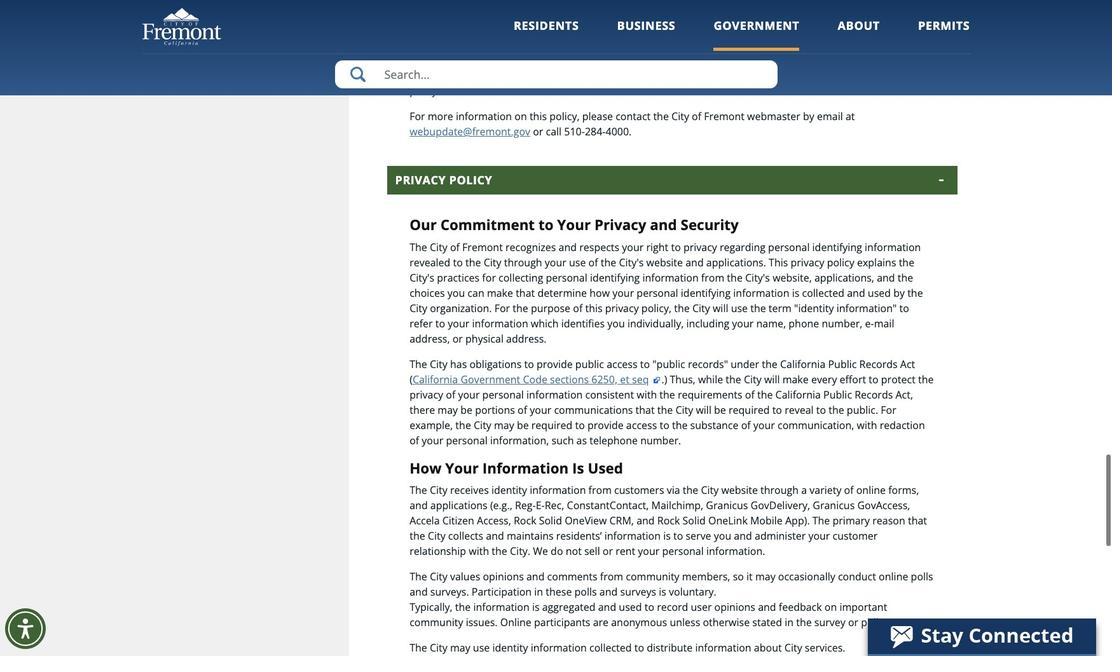 Task type: locate. For each thing, give the bounding box(es) containing it.
information inside "for more information on this policy, please contact the city of fremont webmaster by email at webupdate@fremont.gov or call 510-284-4000."
[[456, 109, 512, 123]]

the city may use identity information collected to distribute information about city services.
[[410, 641, 846, 655]]

2 horizontal spatial for
[[881, 403, 897, 417]]

online right conduct on the bottom right of the page
[[879, 570, 909, 584]]

1 horizontal spatial policy
[[828, 255, 855, 269]]

the inside our commitment to your privacy and security the city of fremont recognizes and respects your right to privacy regarding personal identifying information revealed to the city through your use of the city's website and applications. this privacy policy explains the city's practices for collecting personal identifying information from the city's website, applications, and the choices you can make that determine how your personal identifying information is collected and used by the city organization. for the purpose of this privacy policy, the city will use the term "identity information" to refer to your information which identifies you individually, including your name, phone number, e-mail address, or physical address.
[[410, 240, 427, 254]]

0 vertical spatial online
[[857, 484, 886, 498]]

2 horizontal spatial you
[[714, 529, 732, 543]]

city up including
[[693, 301, 711, 315]]

reg-
[[515, 499, 536, 513]]

retention
[[880, 69, 924, 83]]

0 vertical spatial access
[[607, 357, 638, 371]]

name,
[[757, 317, 787, 331]]

fremont inside "for more information on this policy, please contact the city of fremont webmaster by email at webupdate@fremont.gov or call 510-284-4000."
[[705, 109, 745, 123]]

policy, inside "for more information on this policy, please contact the city of fremont webmaster by email at webupdate@fremont.gov or call 510-284-4000."
[[550, 109, 580, 123]]

1 vertical spatial website
[[647, 255, 683, 269]]

can
[[468, 286, 485, 300]]

through up collecting
[[504, 255, 543, 269]]

this link policy (version 2022-01) is effective as of may 24, 2022, concurrent with the establishment of the city's updated website. the city expects to update the website and this link policy on a regular basis in order to incorporate improvements over time. as updates to this policy are adopted, archived versions of older policies will be maintained by the city communications office in accordance with the city's records retention policy.
[[410, 23, 925, 98]]

on inside the city values opinions and comments from community members, so it may occasionally conduct online polls and surveys. participation in these polls and surveys is voluntary. typically, the information is aggregated and used to record user opinions and feedback on important community issues. online participants are anonymous unless otherwise stated in the survey or poll.
[[825, 601, 838, 615]]

0 vertical spatial by
[[537, 69, 549, 83]]

or
[[533, 125, 544, 139], [453, 332, 463, 346], [603, 545, 613, 559], [849, 616, 859, 630]]

which
[[531, 317, 559, 331]]

will inside the this link policy (version 2022-01) is effective as of may 24, 2022, concurrent with the establishment of the city's updated website. the city expects to update the website and this link policy on a regular basis in order to incorporate improvements over time. as updates to this policy are adopted, archived versions of older policies will be maintained by the city communications office in accordance with the city's records retention policy.
[[448, 69, 464, 83]]

1 horizontal spatial provide
[[588, 418, 624, 432]]

0 vertical spatial website
[[668, 38, 705, 52]]

the down typically,
[[410, 641, 427, 655]]

a inside the this link policy (version 2022-01) is effective as of may 24, 2022, concurrent with the establishment of the city's updated website. the city expects to update the website and this link policy on a regular basis in order to incorporate improvements over time. as updates to this policy are adopted, archived versions of older policies will be maintained by the city communications office in accordance with the city's records retention policy.
[[815, 38, 821, 52]]

this inside our commitment to your privacy and security the city of fremont recognizes and respects your right to privacy regarding personal identifying information revealed to the city through your use of the city's website and applications. this privacy policy explains the city's practices for collecting personal identifying information from the city's website, applications, and the choices you can make that determine how your personal identifying information is collected and used by the city organization. for the purpose of this privacy policy, the city will use the term "identity information" to refer to your information which identifies you individually, including your name, phone number, e-mail address, or physical address.
[[586, 301, 603, 315]]

from inside how your information is used the city receives identity information from customers via the city website through a variety of online forms, and applications (e.g., reg-e-rec, constantcontact, mailchimp, granicus govdelivery, granicus govaccess, accela citizen access, rock solid oneview crm, and rock solid onelink mobile app). the primary reason that the city collects and maintains residents' information is to serve you and administer your customer relationship with the city. we do not sell or rent your personal information.
[[589, 484, 612, 498]]

1 horizontal spatial link
[[748, 38, 768, 52]]

1 horizontal spatial as
[[622, 23, 633, 37]]

0 horizontal spatial policy
[[690, 53, 718, 67]]

to inside the city values opinions and comments from community members, so it may occasionally conduct online polls and surveys. participation in these polls and surveys is voluntary. typically, the information is aggregated and used to record user opinions and feedback on important community issues. online participants are anonymous unless otherwise stated in the survey or poll.
[[645, 601, 655, 615]]

1 horizontal spatial privacy
[[595, 215, 647, 235]]

consistent
[[586, 388, 634, 402]]

0 horizontal spatial make
[[487, 286, 513, 300]]

surveys.
[[431, 585, 469, 599]]

webupdate@fremont.gov link
[[410, 125, 531, 139]]

website inside how your information is used the city receives identity information from customers via the city website through a variety of online forms, and applications (e.g., reg-e-rec, constantcontact, mailchimp, granicus govdelivery, granicus govaccess, accela citizen access, rock solid oneview crm, and rock solid onelink mobile app). the primary reason that the city collects and maintains residents' information is to serve you and administer your customer relationship with the city. we do not sell or rent your personal information.
[[722, 484, 758, 498]]

california inside .) thus, while the city will make every effort to protect the privacy of your personal information consistent with the requirements of the california public records act, there may be portions of your communications that the city will be required to reveal to the public. for example, the city may be required to provide access to the substance of your communication, with redaction of your personal information, such as telephone number.
[[776, 388, 821, 402]]

refer
[[410, 317, 433, 331]]

policy up commitment
[[450, 172, 493, 188]]

address,
[[410, 332, 450, 346]]

fremont down commitment
[[463, 240, 503, 254]]

is up participants
[[533, 601, 540, 615]]

administer
[[755, 529, 806, 543]]

1 horizontal spatial a
[[815, 38, 821, 52]]

1 granicus from the left
[[707, 499, 749, 513]]

your right substance
[[754, 418, 776, 432]]

communications
[[554, 403, 633, 417]]

1 vertical spatial used
[[619, 601, 642, 615]]

regarding
[[720, 240, 766, 254]]

0 horizontal spatial community
[[410, 616, 464, 630]]

reason
[[873, 514, 906, 528]]

personal
[[769, 240, 810, 254], [546, 271, 588, 285], [637, 286, 679, 300], [483, 388, 524, 402], [446, 434, 488, 448], [663, 545, 704, 559]]

city up the "refer"
[[410, 301, 428, 315]]

2 horizontal spatial on
[[825, 601, 838, 615]]

2 vertical spatial for
[[881, 403, 897, 417]]

of down office
[[692, 109, 702, 123]]

this inside "for more information on this policy, please contact the city of fremont webmaster by email at webupdate@fremont.gov or call 510-284-4000."
[[530, 109, 547, 123]]

0 horizontal spatial used
[[619, 601, 642, 615]]

1 horizontal spatial make
[[783, 373, 809, 387]]

1 horizontal spatial use
[[569, 255, 586, 269]]

important
[[840, 601, 888, 615]]

1 horizontal spatial solid
[[683, 514, 706, 528]]

is right 01)
[[569, 23, 577, 37]]

1 vertical spatial you
[[608, 317, 625, 331]]

0 vertical spatial for
[[410, 109, 425, 123]]

is down website,
[[793, 286, 800, 300]]

1 vertical spatial are
[[593, 616, 609, 630]]

policy, up 510-
[[550, 109, 580, 123]]

opinions up participation
[[483, 570, 524, 584]]

website.
[[480, 38, 519, 52]]

constantcontact,
[[567, 499, 649, 513]]

adopted,
[[738, 53, 781, 67]]

versions
[[827, 53, 866, 67]]

this down concurrent
[[728, 38, 746, 52]]

you down practices at the top
[[448, 286, 465, 300]]

the inside the city values opinions and comments from community members, so it may occasionally conduct online polls and surveys. participation in these polls and surveys is voluntary. typically, the information is aggregated and used to record user opinions and feedback on important community issues. online participants are anonymous unless otherwise stated in the survey or poll.
[[410, 570, 427, 584]]

and down access,
[[486, 529, 504, 543]]

your up portions
[[458, 388, 480, 402]]

privacy
[[396, 172, 446, 188], [595, 215, 647, 235]]

you inside how your information is used the city receives identity information from customers via the city website through a variety of online forms, and applications (e.g., reg-e-rec, constantcontact, mailchimp, granicus govdelivery, granicus govaccess, accela citizen access, rock solid oneview crm, and rock solid onelink mobile app). the primary reason that the city collects and maintains residents' information is to serve you and administer your customer relationship with the city. we do not sell or rent your personal information.
[[714, 529, 732, 543]]

0 vertical spatial from
[[702, 271, 725, 285]]

with inside how your information is used the city receives identity information from customers via the city website through a variety of online forms, and applications (e.g., reg-e-rec, constantcontact, mailchimp, granicus govdelivery, granicus govaccess, accela citizen access, rock solid oneview crm, and rock solid onelink mobile app). the primary reason that the city collects and maintains residents' information is to serve you and administer your customer relationship with the city. we do not sell or rent your personal information.
[[469, 545, 489, 559]]

app).
[[786, 514, 810, 528]]

0 vertical spatial public
[[829, 357, 857, 371]]

as
[[603, 53, 614, 67]]

1 vertical spatial collected
[[590, 641, 632, 655]]

for inside "for more information on this policy, please contact the city of fremont webmaster by email at webupdate@fremont.gov or call 510-284-4000."
[[410, 109, 425, 123]]

explains
[[858, 255, 897, 269]]

this
[[728, 38, 746, 52], [670, 53, 687, 67], [530, 109, 547, 123], [586, 301, 603, 315]]

identity inside how your information is used the city receives identity information from customers via the city website through a variety of online forms, and applications (e.g., reg-e-rec, constantcontact, mailchimp, granicus govdelivery, granicus govaccess, accela citizen access, rock solid oneview crm, and rock solid onelink mobile app). the primary reason that the city collects and maintains residents' information is to serve you and administer your customer relationship with the city. we do not sell or rent your personal information.
[[492, 484, 527, 498]]

are up accordance
[[720, 53, 736, 67]]

as up update
[[622, 23, 633, 37]]

0 horizontal spatial granicus
[[707, 499, 749, 513]]

public inside .) thus, while the city will make every effort to protect the privacy of your personal information consistent with the requirements of the california public records act, there may be portions of your communications that the city will be required to reveal to the public. for example, the city may be required to provide access to the substance of your communication, with redaction of your personal information, such as telephone number.
[[824, 388, 853, 402]]

contact
[[616, 109, 651, 123]]

1 vertical spatial community
[[410, 616, 464, 630]]

0 horizontal spatial as
[[577, 434, 587, 448]]

comments
[[548, 570, 598, 584]]

link
[[432, 23, 451, 37], [748, 38, 768, 52]]

city's down versions
[[813, 69, 838, 83]]

2 vertical spatial you
[[714, 529, 732, 543]]

from down rent
[[601, 570, 624, 584]]

website up onelink
[[722, 484, 758, 498]]

identifying up how on the top right of the page
[[590, 271, 640, 285]]

policy, inside our commitment to your privacy and security the city of fremont recognizes and respects your right to privacy regarding personal identifying information revealed to the city through your use of the city's website and applications. this privacy policy explains the city's practices for collecting personal identifying information from the city's website, applications, and the choices you can make that determine how your personal identifying information is collected and used by the city organization. for the purpose of this privacy policy, the city will use the term "identity information" to refer to your information which identifies you individually, including your name, phone number, e-mail address, or physical address.
[[642, 301, 672, 315]]

0 vertical spatial identifying
[[813, 240, 863, 254]]

1 vertical spatial records
[[855, 388, 894, 402]]

0 horizontal spatial opinions
[[483, 570, 524, 584]]

or right sell
[[603, 545, 613, 559]]

to up 'communication,'
[[817, 403, 827, 417]]

please
[[583, 109, 613, 123]]

be up substance
[[715, 403, 727, 417]]

the down the "how" on the bottom left of the page
[[410, 484, 427, 498]]

link up updated
[[432, 23, 451, 37]]

effort
[[840, 373, 867, 387]]

your down app).
[[809, 529, 831, 543]]

0 horizontal spatial identifying
[[590, 271, 640, 285]]

0 vertical spatial california
[[781, 357, 826, 371]]

with down public.
[[857, 418, 878, 432]]

policies
[[410, 69, 445, 83]]

1 horizontal spatial government
[[714, 18, 800, 33]]

0 vertical spatial community
[[626, 570, 680, 584]]

1 horizontal spatial your
[[558, 215, 591, 235]]

updated
[[437, 38, 477, 52]]

identity down online at the bottom left
[[493, 641, 528, 655]]

this down how on the top right of the page
[[586, 301, 603, 315]]

personal up individually,
[[637, 286, 679, 300]]

fremont inside our commitment to your privacy and security the city of fremont recognizes and respects your right to privacy regarding personal identifying information revealed to the city through your use of the city's website and applications. this privacy policy explains the city's practices for collecting personal identifying information from the city's website, applications, and the choices you can make that determine how your personal identifying information is collected and used by the city organization. for the purpose of this privacy policy, the city will use the term "identity information" to refer to your information which identifies you individually, including your name, phone number, e-mail address, or physical address.
[[463, 240, 503, 254]]

0 vertical spatial on
[[800, 38, 813, 52]]

about
[[838, 18, 881, 33]]

communications
[[590, 69, 670, 83]]

1 vertical spatial public
[[824, 388, 853, 402]]

records inside .) thus, while the city will make every effort to protect the privacy of your personal information consistent with the requirements of the california public records act, there may be portions of your communications that the city will be required to reveal to the public. for example, the city may be required to provide access to the substance of your communication, with redaction of your personal information, such as telephone number.
[[855, 388, 894, 402]]

policy up applications,
[[828, 255, 855, 269]]

1 horizontal spatial you
[[608, 317, 625, 331]]

collected up "identity
[[803, 286, 845, 300]]

the inside the city has obligations to provide public access to "public records" under the california public records act (
[[762, 357, 778, 371]]

this up website,
[[769, 255, 789, 269]]

0 vertical spatial provide
[[537, 357, 573, 371]]

0 horizontal spatial government
[[461, 373, 521, 387]]

0 vertical spatial as
[[622, 23, 633, 37]]

1 horizontal spatial identifying
[[681, 286, 731, 300]]

1 vertical spatial make
[[783, 373, 809, 387]]

as inside the this link policy (version 2022-01) is effective as of may 24, 2022, concurrent with the establishment of the city's updated website. the city expects to update the website and this link policy on a regular basis in order to incorporate improvements over time. as updates to this policy are adopted, archived versions of older policies will be maintained by the city communications office in accordance with the city's records retention policy.
[[622, 23, 633, 37]]

serve
[[686, 529, 712, 543]]

obligations
[[470, 357, 522, 371]]

1 horizontal spatial used
[[868, 286, 891, 300]]

2 horizontal spatial that
[[909, 514, 928, 528]]

0 vertical spatial fremont
[[705, 109, 745, 123]]

use down issues.
[[473, 641, 490, 655]]

0 horizontal spatial for
[[410, 109, 425, 123]]

privacy up respects
[[595, 215, 647, 235]]

1 vertical spatial policy,
[[642, 301, 672, 315]]

1 horizontal spatial granicus
[[813, 499, 855, 513]]

or left call
[[533, 125, 544, 139]]

1 horizontal spatial opinions
[[715, 601, 756, 615]]

occasionally
[[779, 570, 836, 584]]

physical
[[466, 332, 504, 346]]

by inside the this link policy (version 2022-01) is effective as of may 24, 2022, concurrent with the establishment of the city's updated website. the city expects to update the website and this link policy on a regular basis in order to incorporate improvements over time. as updates to this policy are adopted, archived versions of older policies will be maintained by the city communications office in accordance with the city's records retention policy.
[[537, 69, 549, 83]]

0 horizontal spatial required
[[532, 418, 573, 432]]

that down seq
[[636, 403, 655, 417]]

0 horizontal spatial you
[[448, 286, 465, 300]]

of inside how your information is used the city receives identity information from customers via the city website through a variety of online forms, and applications (e.g., reg-e-rec, constantcontact, mailchimp, granicus govdelivery, granicus govaccess, accela citizen access, rock solid oneview crm, and rock solid onelink mobile app). the primary reason that the city collects and maintains residents' information is to serve you and administer your customer relationship with the city. we do not sell or rent your personal information.
[[845, 484, 854, 498]]

residents link
[[514, 18, 579, 51]]

1 horizontal spatial for
[[495, 301, 510, 315]]

public up effort
[[829, 357, 857, 371]]

government down obligations
[[461, 373, 521, 387]]

0 horizontal spatial that
[[516, 286, 535, 300]]

required up such
[[532, 418, 573, 432]]

there
[[410, 403, 435, 417]]

of right variety
[[845, 484, 854, 498]]

1 horizontal spatial through
[[761, 484, 799, 498]]

opinions up otherwise in the bottom of the page
[[715, 601, 756, 615]]

solid down rec,
[[539, 514, 562, 528]]

access inside the city has obligations to provide public access to "public records" under the california public records act (
[[607, 357, 638, 371]]

from up constantcontact,
[[589, 484, 612, 498]]

city up the revealed
[[430, 240, 448, 254]]

access up et
[[607, 357, 638, 371]]

0 horizontal spatial are
[[593, 616, 609, 630]]

information inside the city values opinions and comments from community members, so it may occasionally conduct online polls and surveys. participation in these polls and surveys is voluntary. typically, the information is aggregated and used to record user opinions and feedback on important community issues. online participants are anonymous unless otherwise stated in the survey or poll.
[[474, 601, 530, 615]]

conduct
[[839, 570, 877, 584]]

your up respects
[[558, 215, 591, 235]]

of
[[635, 23, 645, 37], [882, 23, 891, 37], [869, 53, 878, 67], [692, 109, 702, 123], [450, 240, 460, 254], [589, 255, 598, 269], [573, 301, 583, 315], [446, 388, 456, 402], [746, 388, 755, 402], [518, 403, 528, 417], [742, 418, 751, 432], [410, 434, 419, 448], [845, 484, 854, 498]]

mail
[[875, 317, 895, 331]]

fremont down accordance
[[705, 109, 745, 123]]

california inside the city has obligations to provide public access to "public records" under the california public records act (
[[781, 357, 826, 371]]

1 vertical spatial fremont
[[463, 240, 503, 254]]

members,
[[683, 570, 731, 584]]

govaccess,
[[858, 499, 911, 513]]

you right identifies
[[608, 317, 625, 331]]

of inside "for more information on this policy, please contact the city of fremont webmaster by email at webupdate@fremont.gov or call 510-284-4000."
[[692, 109, 702, 123]]

city inside "for more information on this policy, please contact the city of fremont webmaster by email at webupdate@fremont.gov or call 510-284-4000."
[[672, 109, 690, 123]]

a left variety
[[802, 484, 808, 498]]

1 vertical spatial by
[[804, 109, 815, 123]]

0 vertical spatial use
[[569, 255, 586, 269]]

the down relationship
[[410, 570, 427, 584]]

government
[[714, 18, 800, 33], [461, 373, 521, 387]]

0 vertical spatial through
[[504, 255, 543, 269]]

fremont
[[705, 109, 745, 123], [463, 240, 503, 254]]

may inside the city values opinions and comments from community members, so it may occasionally conduct online polls and surveys. participation in these polls and surveys is voluntary. typically, the information is aggregated and used to record user opinions and feedback on important community issues. online participants are anonymous unless otherwise stated in the survey or poll.
[[756, 570, 776, 584]]

2 vertical spatial that
[[909, 514, 928, 528]]

information"
[[837, 301, 897, 315]]

on inside "for more information on this policy, please contact the city of fremont webmaster by email at webupdate@fremont.gov or call 510-284-4000."
[[515, 109, 527, 123]]

2 vertical spatial by
[[894, 286, 905, 300]]

0 vertical spatial collected
[[803, 286, 845, 300]]

1 vertical spatial that
[[636, 403, 655, 417]]

collected inside our commitment to your privacy and security the city of fremont recognizes and respects your right to privacy regarding personal identifying information revealed to the city through your use of the city's website and applications. this privacy policy explains the city's practices for collecting personal identifying information from the city's website, applications, and the choices you can make that determine how your personal identifying information is collected and used by the city organization. for the purpose of this privacy policy, the city will use the term "identity information" to refer to your information which identifies you individually, including your name, phone number, e-mail address, or physical address.
[[803, 286, 845, 300]]

right
[[647, 240, 669, 254]]

how
[[410, 458, 442, 478]]

city's up choices
[[410, 271, 435, 285]]

is up record
[[659, 585, 667, 599]]

your right rent
[[638, 545, 660, 559]]

1 horizontal spatial that
[[636, 403, 655, 417]]

privacy inside .) thus, while the city will make every effort to protect the privacy of your personal information consistent with the requirements of the california public records act, there may be portions of your communications that the city will be required to reveal to the public. for example, the city may be required to provide access to the substance of your communication, with redaction of your personal information, such as telephone number.
[[410, 388, 444, 402]]

0 vertical spatial required
[[729, 403, 770, 417]]

Search text field
[[335, 60, 778, 88]]

that inside how your information is used the city receives identity information from customers via the city website through a variety of online forms, and applications (e.g., reg-e-rec, constantcontact, mailchimp, granicus govdelivery, granicus govaccess, accela citizen access, rock solid oneview crm, and rock solid onelink mobile app). the primary reason that the city collects and maintains residents' information is to serve you and administer your customer relationship with the city. we do not sell or rent your personal information.
[[909, 514, 928, 528]]

are inside the this link policy (version 2022-01) is effective as of may 24, 2022, concurrent with the establishment of the city's updated website. the city expects to update the website and this link policy on a regular basis in order to incorporate improvements over time. as updates to this policy are adopted, archived versions of older policies will be maintained by the city communications office in accordance with the city's records retention policy.
[[720, 53, 736, 67]]

applications,
[[815, 271, 875, 285]]

0 vertical spatial your
[[558, 215, 591, 235]]

0 horizontal spatial this
[[410, 23, 429, 37]]

government up adopted,
[[714, 18, 800, 33]]

provide up sections
[[537, 357, 573, 371]]

1 vertical spatial for
[[495, 301, 510, 315]]

city inside the city values opinions and comments from community members, so it may occasionally conduct online polls and surveys. participation in these polls and surveys is voluntary. typically, the information is aggregated and used to record user opinions and feedback on important community issues. online participants are anonymous unless otherwise stated in the survey or poll.
[[430, 570, 448, 584]]

expects
[[562, 38, 599, 52]]

distribute
[[647, 641, 693, 655]]

0 horizontal spatial collected
[[590, 641, 632, 655]]

records"
[[688, 357, 729, 371]]

this up incorporate
[[410, 23, 429, 37]]

the right app).
[[813, 514, 831, 528]]

individually,
[[628, 317, 684, 331]]

relationship
[[410, 545, 466, 559]]

identity up (e.g.,
[[492, 484, 527, 498]]

will down incorporate
[[448, 69, 464, 83]]

anonymous
[[612, 616, 668, 630]]

reveal
[[785, 403, 814, 417]]

services.
[[805, 641, 846, 655]]

for up redaction
[[881, 403, 897, 417]]

1 vertical spatial access
[[627, 418, 657, 432]]

california up every
[[781, 357, 826, 371]]

via
[[667, 484, 681, 498]]

to left reveal
[[773, 403, 783, 417]]

aggregated
[[543, 601, 596, 615]]

rent
[[616, 545, 636, 559]]

may
[[647, 23, 667, 37]]

do
[[551, 545, 563, 559]]

identity
[[492, 484, 527, 498], [493, 641, 528, 655]]

from
[[702, 271, 725, 285], [589, 484, 612, 498], [601, 570, 624, 584]]

1 horizontal spatial on
[[800, 38, 813, 52]]

online inside how your information is used the city receives identity information from customers via the city website through a variety of online forms, and applications (e.g., reg-e-rec, constantcontact, mailchimp, granicus govdelivery, granicus govaccess, accela citizen access, rock solid oneview crm, and rock solid onelink mobile app). the primary reason that the city collects and maintains residents' information is to serve you and administer your customer relationship with the city. we do not sell or rent your personal information.
[[857, 484, 886, 498]]

will left every
[[765, 373, 780, 387]]

collected
[[803, 286, 845, 300], [590, 641, 632, 655]]

city up 'for'
[[484, 255, 502, 269]]

collected down anonymous
[[590, 641, 632, 655]]

1 vertical spatial as
[[577, 434, 587, 448]]

1 horizontal spatial by
[[804, 109, 815, 123]]

effective
[[579, 23, 619, 37]]

customer
[[833, 529, 878, 543]]

policy inside the this link policy (version 2022-01) is effective as of may 24, 2022, concurrent with the establishment of the city's updated website. the city expects to update the website and this link policy on a regular basis in order to incorporate improvements over time. as updates to this policy are adopted, archived versions of older policies will be maintained by the city communications office in accordance with the city's records retention policy.
[[690, 53, 718, 67]]

0 horizontal spatial polls
[[575, 585, 597, 599]]

0 vertical spatial opinions
[[483, 570, 524, 584]]

over
[[552, 53, 573, 67]]

1 vertical spatial policy
[[828, 255, 855, 269]]

1 vertical spatial government
[[461, 373, 521, 387]]

2 vertical spatial from
[[601, 570, 624, 584]]

records
[[860, 357, 898, 371], [855, 388, 894, 402]]

1 horizontal spatial policy,
[[642, 301, 672, 315]]

1 vertical spatial identifying
[[590, 271, 640, 285]]

a inside how your information is used the city receives identity information from customers via the city website through a variety of online forms, and applications (e.g., reg-e-rec, constantcontact, mailchimp, granicus govdelivery, granicus govaccess, accela citizen access, rock solid oneview crm, and rock solid onelink mobile app). the primary reason that the city collects and maintains residents' information is to serve you and administer your customer relationship with the city. we do not sell or rent your personal information.
[[802, 484, 808, 498]]

the
[[793, 23, 809, 37], [894, 23, 909, 37], [650, 38, 666, 52], [551, 69, 567, 83], [795, 69, 811, 83], [654, 109, 669, 123], [466, 255, 481, 269], [601, 255, 617, 269], [900, 255, 915, 269], [728, 271, 743, 285], [898, 271, 914, 285], [908, 286, 924, 300], [513, 301, 529, 315], [675, 301, 690, 315], [751, 301, 767, 315], [762, 357, 778, 371], [726, 373, 742, 387], [919, 373, 934, 387], [660, 388, 676, 402], [758, 388, 773, 402], [658, 403, 673, 417], [829, 403, 845, 417], [456, 418, 471, 432], [673, 418, 688, 432], [683, 484, 699, 498], [410, 529, 425, 543], [492, 545, 508, 559], [455, 601, 471, 615], [797, 616, 812, 630]]

to right updates
[[658, 53, 668, 67]]

participation
[[472, 585, 532, 599]]

2 vertical spatial use
[[473, 641, 490, 655]]

0 vertical spatial that
[[516, 286, 535, 300]]

determine
[[538, 286, 587, 300]]

2 vertical spatial website
[[722, 484, 758, 498]]

identifying up applications,
[[813, 240, 863, 254]]

records up protect
[[860, 357, 898, 371]]

as inside .) thus, while the city will make every effort to protect the privacy of your personal information consistent with the requirements of the california public records act, there may be portions of your communications that the city will be required to reveal to the public. for example, the city may be required to provide access to the substance of your communication, with redaction of your personal information, such as telephone number.
[[577, 434, 587, 448]]

1 vertical spatial california
[[413, 373, 458, 387]]

are down aggregated
[[593, 616, 609, 630]]

0 vertical spatial a
[[815, 38, 821, 52]]

0 horizontal spatial policy,
[[550, 109, 580, 123]]

your up receives
[[446, 458, 479, 478]]

california down the has
[[413, 373, 458, 387]]

identifying
[[813, 240, 863, 254], [590, 271, 640, 285], [681, 286, 731, 300]]

information up explains
[[865, 240, 922, 254]]



Task type: describe. For each thing, give the bounding box(es) containing it.
email
[[818, 109, 844, 123]]

privacy inside our commitment to your privacy and security the city of fremont recognizes and respects your right to privacy regarding personal identifying information revealed to the city through your use of the city's website and applications. this privacy policy explains the city's practices for collecting personal identifying information from the city's website, applications, and the choices you can make that determine how your personal identifying information is collected and used by the city organization. for the purpose of this privacy policy, the city will use the term "identity information" to refer to your information which identifies you individually, including your name, phone number, e-mail address, or physical address.
[[595, 215, 647, 235]]

be left portions
[[461, 403, 473, 417]]

used inside the city values opinions and comments from community members, so it may occasionally conduct online polls and surveys. participation in these polls and surveys is voluntary. typically, the information is aggregated and used to record user opinions and feedback on important community issues. online participants are anonymous unless otherwise stated in the survey or poll.
[[619, 601, 642, 615]]

and up information.
[[735, 529, 753, 543]]

or inside our commitment to your privacy and security the city of fremont recognizes and respects your right to privacy regarding personal identifying information revealed to the city through your use of the city's website and applications. this privacy policy explains the city's practices for collecting personal identifying information from the city's website, applications, and the choices you can make that determine how your personal identifying information is collected and used by the city organization. for the purpose of this privacy policy, the city will use the term "identity information" to refer to your information which identifies you individually, including your name, phone number, e-mail address, or physical address.
[[453, 332, 463, 346]]

your down recognizes
[[545, 255, 567, 269]]

access,
[[477, 514, 511, 528]]

respects
[[580, 240, 620, 254]]

rec,
[[545, 499, 565, 513]]

284-
[[585, 125, 606, 139]]

personal up determine
[[546, 271, 588, 285]]

establishment
[[812, 23, 879, 37]]

city right about
[[785, 641, 803, 655]]

and up "stated"
[[759, 601, 777, 615]]

make inside .) thus, while the city will make every effort to protect the privacy of your personal information consistent with the requirements of the california public records act, there may be portions of your communications that the city will be required to reveal to the public. for example, the city may be required to provide access to the substance of your communication, with redaction of your personal information, such as telephone number.
[[783, 373, 809, 387]]

city inside the city has obligations to provide public access to "public records" under the california public records act (
[[430, 357, 448, 371]]

city's up policies
[[410, 38, 435, 52]]

of down under
[[746, 388, 755, 402]]

personal down "example,"
[[446, 434, 488, 448]]

your left right
[[623, 240, 644, 254]]

concurrent
[[715, 23, 768, 37]]

provide inside .) thus, while the city will make every effort to protect the privacy of your personal information consistent with the requirements of the california public records act, there may be portions of your communications that the city will be required to reveal to the public. for example, the city may be required to provide access to the substance of your communication, with redaction of your personal information, such as telephone number.
[[588, 418, 624, 432]]

to right right
[[672, 240, 681, 254]]

thus,
[[670, 373, 696, 387]]

1 horizontal spatial polls
[[912, 570, 934, 584]]

privacy down security
[[684, 240, 718, 254]]

e-
[[536, 499, 545, 513]]

public inside the city has obligations to provide public access to "public records" under the california public records act (
[[829, 357, 857, 371]]

2 granicus from the left
[[813, 499, 855, 513]]

user
[[691, 601, 712, 615]]

city down typically,
[[430, 641, 448, 655]]

and inside the this link policy (version 2022-01) is effective as of may 24, 2022, concurrent with the establishment of the city's updated website. the city expects to update the website and this link policy on a regular basis in order to incorporate improvements over time. as updates to this policy are adopted, archived versions of older policies will be maintained by the city communications office in accordance with the city's records retention policy.
[[708, 38, 726, 52]]

your inside how your information is used the city receives identity information from customers via the city website through a variety of online forms, and applications (e.g., reg-e-rec, constantcontact, mailchimp, granicus govdelivery, granicus govaccess, accela citizen access, rock solid oneview crm, and rock solid onelink mobile app). the primary reason that the city collects and maintains residents' information is to serve you and administer your customer relationship with the city. we do not sell or rent your personal information.
[[446, 458, 479, 478]]

substance
[[691, 418, 739, 432]]

2 solid from the left
[[683, 514, 706, 528]]

forms,
[[889, 484, 920, 498]]

that inside our commitment to your privacy and security the city of fremont recognizes and respects your right to privacy regarding personal identifying information revealed to the city through your use of the city's website and applications. this privacy policy explains the city's practices for collecting personal identifying information from the city's website, applications, and the choices you can make that determine how your personal identifying information is collected and used by the city organization. for the purpose of this privacy policy, the city will use the term "identity information" to refer to your information which identifies you individually, including your name, phone number, e-mail address, or physical address.
[[516, 286, 535, 300]]

may down issues.
[[450, 641, 471, 655]]

stay connected image
[[869, 619, 1096, 655]]

4000.
[[606, 125, 632, 139]]

basis
[[860, 38, 885, 52]]

phone
[[789, 317, 820, 331]]

city down 01)
[[542, 38, 560, 52]]

accordance
[[715, 69, 770, 83]]

applications
[[431, 499, 488, 513]]

1 vertical spatial identity
[[493, 641, 528, 655]]

0 vertical spatial link
[[432, 23, 451, 37]]

and right crm, on the bottom right
[[637, 514, 655, 528]]

code
[[523, 373, 548, 387]]

primary
[[833, 514, 871, 528]]

your down "example,"
[[422, 434, 444, 448]]

and up accela
[[410, 499, 428, 513]]

information up rec,
[[530, 484, 586, 498]]

information down participants
[[531, 641, 587, 655]]

online inside the city values opinions and comments from community members, so it may occasionally conduct online polls and surveys. participation in these polls and surveys is voluntary. typically, the information is aggregated and used to record user opinions and feedback on important community issues. online participants are anonymous unless otherwise stated in the survey or poll.
[[879, 570, 909, 584]]

1 horizontal spatial community
[[626, 570, 680, 584]]

sections
[[550, 373, 589, 387]]

older
[[881, 53, 906, 67]]

will inside our commitment to your privacy and security the city of fremont recognizes and respects your right to privacy regarding personal identifying information revealed to the city through your use of the city's website and applications. this privacy policy explains the city's practices for collecting personal identifying information from the city's website, applications, and the choices you can make that determine how your personal identifying information is collected and used by the city organization. for the purpose of this privacy policy, the city will use the term "identity information" to refer to your information which identifies you individually, including your name, phone number, e-mail address, or physical address.
[[713, 301, 729, 315]]

variety
[[810, 484, 842, 498]]

your down organization.
[[448, 317, 470, 331]]

city.
[[510, 545, 531, 559]]

accela
[[410, 514, 440, 528]]

website,
[[773, 271, 812, 285]]

typically,
[[410, 601, 453, 615]]

1 vertical spatial policy
[[770, 38, 798, 52]]

surveys
[[621, 585, 657, 599]]

citizen
[[443, 514, 475, 528]]

california government code sections 6250, et seq
[[413, 373, 649, 387]]

these
[[546, 585, 572, 599]]

and up right
[[650, 215, 677, 235]]

information up physical
[[472, 317, 529, 331]]

feedback
[[779, 601, 823, 615]]

with down archived
[[772, 69, 793, 83]]

number.
[[641, 434, 682, 448]]

records inside the city has obligations to provide public access to "public records" under the california public records act (
[[860, 357, 898, 371]]

at
[[846, 109, 855, 123]]

2 rock from the left
[[658, 514, 680, 528]]

through inside our commitment to your privacy and security the city of fremont recognizes and respects your right to privacy regarding personal identifying information revealed to the city through your use of the city's website and applications. this privacy policy explains the city's practices for collecting personal identifying information from the city's website, applications, and the choices you can make that determine how your personal identifying information is collected and used by the city organization. for the purpose of this privacy policy, the city will use the term "identity information" to refer to your information which identifies you individually, including your name, phone number, e-mail address, or physical address.
[[504, 255, 543, 269]]

time.
[[576, 53, 600, 67]]

in right office
[[704, 69, 712, 83]]

information up rent
[[605, 529, 661, 543]]

2022-
[[525, 23, 552, 37]]

from inside our commitment to your privacy and security the city of fremont recognizes and respects your right to privacy regarding personal identifying information revealed to the city through your use of the city's website and applications. this privacy policy explains the city's practices for collecting personal identifying information from the city's website, applications, and the choices you can make that determine how your personal identifying information is collected and used by the city organization. for the purpose of this privacy policy, the city will use the term "identity information" to refer to your information which identifies you individually, including your name, phone number, e-mail address, or physical address.
[[702, 271, 725, 285]]

city's down respects
[[619, 255, 644, 269]]

by inside our commitment to your privacy and security the city of fremont recognizes and respects your right to privacy regarding personal identifying information revealed to the city through your use of the city's website and applications. this privacy policy explains the city's practices for collecting personal identifying information from the city's website, applications, and the choices you can make that determine how your personal identifying information is collected and used by the city organization. for the purpose of this privacy policy, the city will use the term "identity information" to refer to your information which identifies you individually, including your name, phone number, e-mail address, or physical address.
[[894, 286, 905, 300]]

information
[[483, 458, 569, 478]]

or inside "for more information on this policy, please contact the city of fremont webmaster by email at webupdate@fremont.gov or call 510-284-4000."
[[533, 125, 544, 139]]

privacy down how on the top right of the page
[[606, 301, 639, 315]]

is inside our commitment to your privacy and security the city of fremont recognizes and respects your right to privacy regarding personal identifying information revealed to the city through your use of the city's website and applications. this privacy policy explains the city's practices for collecting personal identifying information from the city's website, applications, and the choices you can make that determine how your personal identifying information is collected and used by the city organization. for the purpose of this privacy policy, the city will use the term "identity information" to refer to your information which identifies you individually, including your name, phone number, e-mail address, or physical address.
[[793, 286, 800, 300]]

to down anonymous
[[635, 641, 645, 655]]

(e.g.,
[[491, 499, 513, 513]]

collects
[[448, 529, 484, 543]]

personal up portions
[[483, 388, 524, 402]]

1 vertical spatial link
[[748, 38, 768, 52]]

is
[[573, 458, 585, 478]]

on inside the this link policy (version 2022-01) is effective as of may 24, 2022, concurrent with the establishment of the city's updated website. the city expects to update the website and this link policy on a regular basis in order to incorporate improvements over time. as updates to this policy are adopted, archived versions of older policies will be maintained by the city communications office in accordance with the city's records retention policy.
[[800, 38, 813, 52]]

information up term
[[734, 286, 790, 300]]

0 vertical spatial policy
[[454, 23, 481, 37]]

of left may
[[635, 23, 645, 37]]

of down respects
[[589, 255, 598, 269]]

from inside the city values opinions and comments from community members, so it may occasionally conduct online polls and surveys. participation in these polls and surveys is voluntary. typically, the information is aggregated and used to record user opinions and feedback on important community issues. online participants are anonymous unless otherwise stated in the survey or poll.
[[601, 570, 624, 584]]

is inside the this link policy (version 2022-01) is effective as of may 24, 2022, concurrent with the establishment of the city's updated website. the city expects to update the website and this link policy on a regular basis in order to incorporate improvements over time. as updates to this policy are adopted, archived versions of older policies will be maintained by the city communications office in accordance with the city's records retention policy.
[[569, 23, 577, 37]]

information.
[[707, 545, 766, 559]]

city up onelink
[[701, 484, 719, 498]]

your right how on the top right of the page
[[613, 286, 635, 300]]

protect
[[882, 373, 916, 387]]

to up seq
[[641, 357, 650, 371]]

call
[[546, 125, 562, 139]]

make inside our commitment to your privacy and security the city of fremont recognizes and respects your right to privacy regarding personal identifying information revealed to the city through your use of the city's website and applications. this privacy policy explains the city's practices for collecting personal identifying information from the city's website, applications, and the choices you can make that determine how your personal identifying information is collected and used by the city organization. for the purpose of this privacy policy, the city will use the term "identity information" to refer to your information which identifies you individually, including your name, phone number, e-mail address, or physical address.
[[487, 286, 513, 300]]

in down feedback
[[785, 616, 794, 630]]

to up number.
[[660, 418, 670, 432]]

to up as
[[601, 38, 611, 52]]

(
[[410, 373, 413, 387]]

and left surveys
[[600, 585, 618, 599]]

and up typically,
[[410, 585, 428, 599]]

to right effort
[[869, 373, 879, 387]]

updates
[[617, 53, 655, 67]]

policy.
[[410, 84, 440, 98]]

example,
[[410, 418, 453, 432]]

city up relationship
[[428, 529, 446, 543]]

govdelivery,
[[751, 499, 811, 513]]

or inside the city values opinions and comments from community members, so it may occasionally conduct online polls and surveys. participation in these polls and surveys is voluntary. typically, the information is aggregated and used to record user opinions and feedback on important community issues. online participants are anonymous unless otherwise stated in the survey or poll.
[[849, 616, 859, 630]]

public
[[576, 357, 604, 371]]

2022,
[[687, 23, 713, 37]]

incorporate
[[422, 53, 478, 67]]

your inside our commitment to your privacy and security the city of fremont recognizes and respects your right to privacy regarding personal identifying information revealed to the city through your use of the city's website and applications. this privacy policy explains the city's practices for collecting personal identifying information from the city's website, applications, and the choices you can make that determine how your personal identifying information is collected and used by the city organization. for the purpose of this privacy policy, the city will use the term "identity information" to refer to your information which identifies you individually, including your name, phone number, e-mail address, or physical address.
[[558, 215, 591, 235]]

this inside our commitment to your privacy and security the city of fremont recognizes and respects your right to privacy regarding personal identifying information revealed to the city through your use of the city's website and applications. this privacy policy explains the city's practices for collecting personal identifying information from the city's website, applications, and the choices you can make that determine how your personal identifying information is collected and used by the city organization. for the purpose of this privacy policy, the city will use the term "identity information" to refer to your information which identifies you individually, including your name, phone number, e-mail address, or physical address.
[[769, 255, 789, 269]]

2 vertical spatial policy
[[450, 172, 493, 188]]

personal inside how your information is used the city receives identity information from customers via the city website through a variety of online forms, and applications (e.g., reg-e-rec, constantcontact, mailchimp, granicus govdelivery, granicus govaccess, accela citizen access, rock solid oneview crm, and rock solid onelink mobile app). the primary reason that the city collects and maintains residents' information is to serve you and administer your customer relationship with the city. we do not sell or rent your personal information.
[[663, 545, 704, 559]]

oneview
[[565, 514, 607, 528]]

provide inside the city has obligations to provide public access to "public records" under the california public records act (
[[537, 357, 573, 371]]

mobile
[[751, 514, 783, 528]]

policy inside our commitment to your privacy and security the city of fremont recognizes and respects your right to privacy regarding personal identifying information revealed to the city through your use of the city's website and applications. this privacy policy explains the city's practices for collecting personal identifying information from the city's website, applications, and the choices you can make that determine how your personal identifying information is collected and used by the city organization. for the purpose of this privacy policy, the city will use the term "identity information" to refer to your information which identifies you individually, including your name, phone number, e-mail address, or physical address.
[[828, 255, 855, 269]]

1 rock from the left
[[514, 514, 537, 528]]

information inside .) thus, while the city will make every effort to protect the privacy of your personal information consistent with the requirements of the california public records act, there may be portions of your communications that the city will be required to reveal to the public. for example, the city may be required to provide access to the substance of your communication, with redaction of your personal information, such as telephone number.
[[527, 388, 583, 402]]

is inside how your information is used the city receives identity information from customers via the city website through a variety of online forms, and applications (e.g., reg-e-rec, constantcontact, mailchimp, granicus govdelivery, granicus govaccess, accela citizen access, rock solid oneview crm, and rock solid onelink mobile app). the primary reason that the city collects and maintains residents' information is to serve you and administer your customer relationship with the city. we do not sell or rent your personal information.
[[664, 529, 671, 543]]

that inside .) thus, while the city will make every effort to protect the privacy of your personal information consistent with the requirements of the california public records act, there may be portions of your communications that the city will be required to reveal to the public. for example, the city may be required to provide access to the substance of your communication, with redaction of your personal information, such as telephone number.
[[636, 403, 655, 417]]

of right portions
[[518, 403, 528, 417]]

with down seq
[[637, 388, 657, 402]]

2 vertical spatial identifying
[[681, 286, 731, 300]]

e-
[[866, 317, 875, 331]]

1 solid from the left
[[539, 514, 562, 528]]

with up adopted,
[[770, 23, 791, 37]]

this up office
[[670, 53, 687, 67]]

city's down "applications."
[[746, 271, 771, 285]]

to up california government code sections 6250, et seq
[[525, 357, 534, 371]]

it
[[747, 570, 753, 584]]

customers
[[615, 484, 665, 498]]

for inside .) thus, while the city will make every effort to protect the privacy of your personal information consistent with the requirements of the california public records act, there may be portions of your communications that the city will be required to reveal to the public. for example, the city may be required to provide access to the substance of your communication, with redaction of your personal information, such as telephone number.
[[881, 403, 897, 417]]

used
[[588, 458, 624, 478]]

act
[[901, 357, 916, 371]]

residents'
[[557, 529, 602, 543]]

to up recognizes
[[539, 215, 554, 235]]

how your information is used the city receives identity information from customers via the city website through a variety of online forms, and applications (e.g., reg-e-rec, constantcontact, mailchimp, granicus govdelivery, granicus govaccess, accela citizen access, rock solid oneview crm, and rock solid onelink mobile app). the primary reason that the city collects and maintains residents' information is to serve you and administer your customer relationship with the city. we do not sell or rent your personal information.
[[410, 458, 928, 559]]

your down california government code sections 6250, et seq link
[[530, 403, 552, 417]]

in left the these
[[535, 585, 544, 599]]

information down right
[[643, 271, 699, 285]]

act,
[[896, 388, 914, 402]]

of right substance
[[742, 418, 751, 432]]

privacy policy
[[396, 172, 493, 188]]

1 horizontal spatial required
[[729, 403, 770, 417]]

crm,
[[610, 514, 634, 528]]

city up applications
[[430, 484, 448, 498]]

to right information"
[[900, 301, 910, 315]]

be up information,
[[517, 418, 529, 432]]

for inside our commitment to your privacy and security the city of fremont recognizes and respects your right to privacy regarding personal identifying information revealed to the city through your use of the city's website and applications. this privacy policy explains the city's practices for collecting personal identifying information from the city's website, applications, and the choices you can make that determine how your personal identifying information is collected and used by the city organization. for the purpose of this privacy policy, the city will use the term "identity information" to refer to your information which identifies you individually, including your name, phone number, e-mail address, or physical address.
[[495, 301, 510, 315]]

and left respects
[[559, 240, 577, 254]]

business
[[618, 18, 676, 33]]

values
[[450, 570, 481, 584]]

or inside how your information is used the city receives identity information from customers via the city website through a variety of online forms, and applications (e.g., reg-e-rec, constantcontact, mailchimp, granicus govdelivery, granicus govaccess, accela citizen access, rock solid oneview crm, and rock solid onelink mobile app). the primary reason that the city collects and maintains residents' information is to serve you and administer your customer relationship with the city. we do not sell or rent your personal information.
[[603, 545, 613, 559]]

privacy up website,
[[791, 255, 825, 269]]

website inside the this link policy (version 2022-01) is effective as of may 24, 2022, concurrent with the establishment of the city's updated website. the city expects to update the website and this link policy on a regular basis in order to incorporate improvements over time. as updates to this policy are adopted, archived versions of older policies will be maintained by the city communications office in accordance with the city's records retention policy.
[[668, 38, 705, 52]]

to up policies
[[410, 53, 420, 67]]

of down the has
[[446, 388, 456, 402]]

city down the requirements
[[676, 403, 694, 417]]

and up information"
[[848, 286, 866, 300]]

1 vertical spatial required
[[532, 418, 573, 432]]

of up the revealed
[[450, 240, 460, 254]]

.)
[[662, 373, 668, 387]]

the inside "for more information on this policy, please contact the city of fremont webmaster by email at webupdate@fremont.gov or call 510-284-4000."
[[654, 109, 669, 123]]

0 horizontal spatial use
[[473, 641, 490, 655]]

city down portions
[[474, 418, 492, 432]]

onelink
[[709, 514, 748, 528]]

and down security
[[686, 255, 704, 269]]

number,
[[822, 317, 863, 331]]

the city has obligations to provide public access to "public records" under the california public records act (
[[410, 357, 916, 387]]

your left the name, on the right of the page
[[733, 317, 754, 331]]

personal up website,
[[769, 240, 810, 254]]

order
[[899, 38, 925, 52]]

revealed
[[410, 255, 451, 269]]

this inside the this link policy (version 2022-01) is effective as of may 24, 2022, concurrent with the establishment of the city's updated website. the city expects to update the website and this link policy on a regular basis in order to incorporate improvements over time. as updates to this policy are adopted, archived versions of older policies will be maintained by the city communications office in accordance with the city's records retention policy.
[[410, 23, 429, 37]]

and up anonymous
[[599, 601, 617, 615]]

to inside how your information is used the city receives identity information from customers via the city website through a variety of online forms, and applications (e.g., reg-e-rec, constantcontact, mailchimp, granicus govdelivery, granicus govaccess, accela citizen access, rock solid oneview crm, and rock solid onelink mobile app). the primary reason that the city collects and maintains residents' information is to serve you and administer your customer relationship with the city. we do not sell or rent your personal information.
[[674, 529, 684, 543]]

through inside how your information is used the city receives identity information from customers via the city website through a variety of online forms, and applications (e.g., reg-e-rec, constantcontact, mailchimp, granicus govdelivery, granicus govaccess, accela citizen access, rock solid oneview crm, and rock solid onelink mobile app). the primary reason that the city collects and maintains residents' information is to serve you and administer your customer relationship with the city. we do not sell or rent your personal information.
[[761, 484, 799, 498]]

redaction
[[880, 418, 926, 432]]

of up identifies
[[573, 301, 583, 315]]

used inside our commitment to your privacy and security the city of fremont recognizes and respects your right to privacy regarding personal identifying information revealed to the city through your use of the city's website and applications. this privacy policy explains the city's practices for collecting personal identifying information from the city's website, applications, and the choices you can make that determine how your personal identifying information is collected and used by the city organization. for the purpose of this privacy policy, the city will use the term "identity information" to refer to your information which identifies you individually, including your name, phone number, e-mail address, or physical address.
[[868, 286, 891, 300]]

our
[[410, 215, 437, 235]]

to up practices at the top
[[453, 255, 463, 269]]

term
[[769, 301, 792, 315]]

regular
[[824, 38, 858, 52]]

to up address,
[[436, 317, 445, 331]]

and down explains
[[878, 271, 896, 285]]

be inside the this link policy (version 2022-01) is effective as of may 24, 2022, concurrent with the establishment of the city's updated website. the city expects to update the website and this link policy on a regular basis in order to incorporate improvements over time. as updates to this policy are adopted, archived versions of older policies will be maintained by the city communications office in accordance with the city's records retention policy.
[[466, 69, 478, 83]]

issues.
[[466, 616, 498, 630]]

may down portions
[[494, 418, 515, 432]]

1 vertical spatial opinions
[[715, 601, 756, 615]]

of down "example,"
[[410, 434, 419, 448]]

information down otherwise in the bottom of the page
[[696, 641, 752, 655]]

communication,
[[778, 418, 855, 432]]

city down time.
[[570, 69, 587, 83]]

24,
[[670, 23, 684, 37]]

website inside our commitment to your privacy and security the city of fremont recognizes and respects your right to privacy regarding personal identifying information revealed to the city through your use of the city's website and applications. this privacy policy explains the city's practices for collecting personal identifying information from the city's website, applications, and the choices you can make that determine how your personal identifying information is collected and used by the city organization. for the purpose of this privacy policy, the city will use the term "identity information" to refer to your information which identifies you individually, including your name, phone number, e-mail address, or physical address.
[[647, 255, 683, 269]]

under
[[731, 357, 760, 371]]

and down we
[[527, 570, 545, 584]]

security
[[681, 215, 739, 235]]

may up "example,"
[[438, 403, 458, 417]]

are inside the city values opinions and comments from community members, so it may occasionally conduct online polls and surveys. participation in these polls and surveys is voluntary. typically, the information is aggregated and used to record user opinions and feedback on important community issues. online participants are anonymous unless otherwise stated in the survey or poll.
[[593, 616, 609, 630]]

the inside the this link policy (version 2022-01) is effective as of may 24, 2022, concurrent with the establishment of the city's updated website. the city expects to update the website and this link policy on a regular basis in order to incorporate improvements over time. as updates to this policy are adopted, archived versions of older policies will be maintained by the city communications office in accordance with the city's records retention policy.
[[522, 38, 539, 52]]

the inside the city has obligations to provide public access to "public records" under the california public records act (
[[410, 357, 427, 371]]

record
[[657, 601, 689, 615]]

2 horizontal spatial identifying
[[813, 240, 863, 254]]

1 vertical spatial use
[[732, 301, 748, 315]]

participants
[[534, 616, 591, 630]]

by inside "for more information on this policy, please contact the city of fremont webmaster by email at webupdate@fremont.gov or call 510-284-4000."
[[804, 109, 815, 123]]

receives
[[450, 484, 489, 498]]

access inside .) thus, while the city will make every effort to protect the privacy of your personal information consistent with the requirements of the california public records act, there may be portions of your communications that the city will be required to reveal to the public. for example, the city may be required to provide access to the substance of your communication, with redaction of your personal information, such as telephone number.
[[627, 418, 657, 432]]

0 horizontal spatial privacy
[[396, 172, 446, 188]]

in up older on the top
[[887, 38, 896, 52]]

of up basis
[[882, 23, 891, 37]]



Task type: vqa. For each thing, say whether or not it's contained in the screenshot.
the &
no



